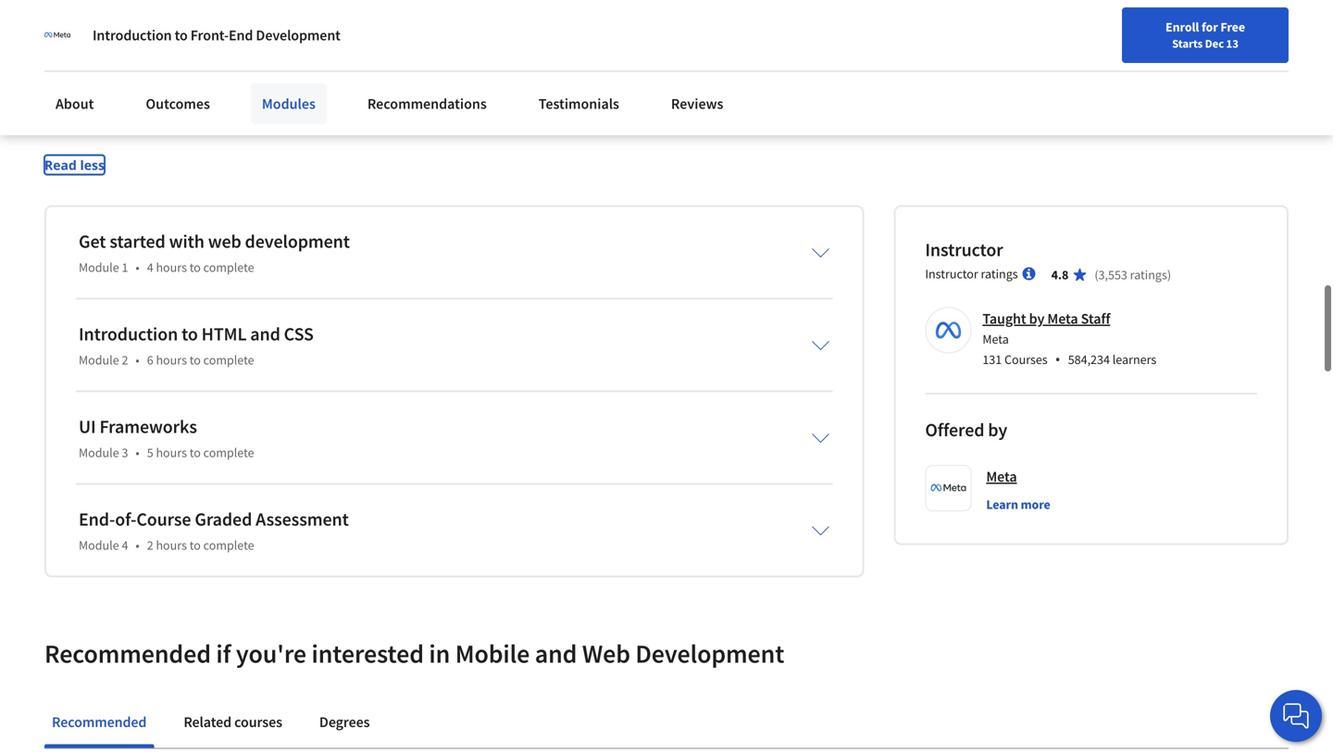 Task type: vqa. For each thing, say whether or not it's contained in the screenshot.
the your inside Graduating college students may face an unpredictable labor market, but educators and workforce development leaders can help: by expanding your curricula to include industry micro-credentials, you can improve students' employability and better prepare them for in-demand jobs.
no



Task type: locate. For each thing, give the bounding box(es) containing it.
• inside end-of-course graded assessment module 4 • 2 hours to complete
[[136, 537, 140, 554]]

introduction to front-end development
[[93, 26, 341, 44]]

by right taught
[[1030, 310, 1045, 328]]

( 3,553 ratings )
[[1095, 266, 1172, 283]]

complete inside introduction to html and css module 2 • 6 hours to complete
[[203, 352, 254, 368]]

meta image
[[44, 22, 70, 48]]

course
[[136, 508, 191, 531]]

4 complete from the top
[[203, 537, 254, 554]]

• left 584,234
[[1056, 349, 1061, 369]]

dec
[[1206, 36, 1225, 51]]

by inside taught by meta staff meta 131 courses • 584,234 learners
[[1030, 310, 1045, 328]]

1 vertical spatial introduction
[[79, 323, 178, 346]]

introduction inside introduction to html and css module 2 • 6 hours to complete
[[79, 323, 178, 346]]

hours right 6 at top left
[[156, 352, 187, 368]]

hours for html
[[156, 352, 187, 368]]

to down with
[[190, 259, 201, 276]]

assessment
[[256, 508, 349, 531]]

1 horizontal spatial by
[[1030, 310, 1045, 328]]

1 instructor from the top
[[926, 238, 1004, 261]]

module down end-
[[79, 537, 119, 554]]

module left 3
[[79, 444, 119, 461]]

2 left 6 at top left
[[122, 352, 128, 368]]

end-of-course graded assessment module 4 • 2 hours to complete
[[79, 508, 349, 554]]

(
[[1095, 266, 1099, 283]]

recommendation tabs tab list
[[44, 700, 1289, 748]]

meta left staff
[[1048, 310, 1079, 328]]

to right 5 at the bottom
[[190, 444, 201, 461]]

complete for web
[[203, 259, 254, 276]]

by for taught
[[1030, 310, 1045, 328]]

3 hours from the top
[[156, 444, 187, 461]]

taught by meta staff meta 131 courses • 584,234 learners
[[983, 310, 1157, 369]]

instructor
[[926, 238, 1004, 261], [926, 266, 979, 282]]

2 down course
[[147, 537, 153, 554]]

by
[[1030, 310, 1045, 328], [989, 418, 1008, 442]]

0 vertical spatial and
[[250, 323, 280, 346]]

meta up learn
[[987, 467, 1017, 486]]

hours
[[156, 259, 187, 276], [156, 352, 187, 368], [156, 444, 187, 461], [156, 537, 187, 554]]

degrees
[[319, 713, 370, 731]]

you're
[[236, 637, 307, 670]]

development up recommendation tabs "tab list"
[[636, 637, 785, 670]]

development
[[256, 26, 341, 44], [636, 637, 785, 670]]

0 horizontal spatial by
[[989, 418, 1008, 442]]

graded
[[195, 508, 252, 531]]

end-
[[79, 508, 115, 531]]

hours down course
[[156, 537, 187, 554]]

4 module from the top
[[79, 537, 119, 554]]

hours inside end-of-course graded assessment module 4 • 2 hours to complete
[[156, 537, 187, 554]]

2 instructor from the top
[[926, 266, 979, 282]]

0 vertical spatial instructor
[[926, 238, 1004, 261]]

recommended button
[[44, 700, 154, 744]]

meta up 131
[[983, 331, 1009, 348]]

• inside get started with web development module 1 • 4 hours to complete
[[136, 259, 140, 276]]

2 complete from the top
[[203, 352, 254, 368]]

to inside get started with web development module 1 • 4 hours to complete
[[190, 259, 201, 276]]

recommended for recommended
[[52, 713, 147, 731]]

584,234
[[1069, 351, 1110, 368]]

in
[[429, 637, 450, 670]]

module for introduction
[[79, 352, 119, 368]]

menu item
[[980, 19, 1099, 79]]

hours down with
[[156, 259, 187, 276]]

module
[[79, 259, 119, 276], [79, 352, 119, 368], [79, 444, 119, 461], [79, 537, 119, 554]]

instructor for instructor ratings
[[926, 266, 979, 282]]

0 vertical spatial by
[[1030, 310, 1045, 328]]

and left css
[[250, 323, 280, 346]]

about
[[56, 94, 94, 113]]

1 module from the top
[[79, 259, 119, 276]]

for
[[1202, 19, 1219, 35]]

3 complete from the top
[[203, 444, 254, 461]]

0 vertical spatial introduction
[[93, 26, 172, 44]]

• for started
[[136, 259, 140, 276]]

module inside ui frameworks module 3 • 5 hours to complete
[[79, 444, 119, 461]]

131
[[983, 351, 1002, 368]]

4 down of-
[[122, 537, 128, 554]]

learn
[[987, 496, 1019, 513]]

• down of-
[[136, 537, 140, 554]]

get started with web development module 1 • 4 hours to complete
[[79, 230, 350, 276]]

and
[[250, 323, 280, 346], [535, 637, 577, 670]]

2 module from the top
[[79, 352, 119, 368]]

complete down the html
[[203, 352, 254, 368]]

complete inside get started with web development module 1 • 4 hours to complete
[[203, 259, 254, 276]]

• left 6 at top left
[[136, 352, 140, 368]]

interested
[[312, 637, 424, 670]]

enroll for free starts dec 13
[[1166, 19, 1246, 51]]

1 vertical spatial recommended
[[52, 713, 147, 731]]

0 vertical spatial recommended
[[44, 637, 211, 670]]

hours right 5 at the bottom
[[156, 444, 187, 461]]

complete
[[203, 259, 254, 276], [203, 352, 254, 368], [203, 444, 254, 461], [203, 537, 254, 554]]

1 horizontal spatial 2
[[147, 537, 153, 554]]

0 horizontal spatial and
[[250, 323, 280, 346]]

1 vertical spatial by
[[989, 418, 1008, 442]]

recommended
[[44, 637, 211, 670], [52, 713, 147, 731]]

• inside introduction to html and css module 2 • 6 hours to complete
[[136, 352, 140, 368]]

6
[[147, 352, 153, 368]]

• left 5 at the bottom
[[136, 444, 140, 461]]

development right end
[[256, 26, 341, 44]]

•
[[136, 259, 140, 276], [1056, 349, 1061, 369], [136, 352, 140, 368], [136, 444, 140, 461], [136, 537, 140, 554]]

reviews link
[[660, 83, 735, 124]]

4
[[147, 259, 153, 276], [122, 537, 128, 554]]

1 vertical spatial and
[[535, 637, 577, 670]]

3 module from the top
[[79, 444, 119, 461]]

to down graded
[[190, 537, 201, 554]]

module inside end-of-course graded assessment module 4 • 2 hours to complete
[[79, 537, 119, 554]]

free
[[1221, 19, 1246, 35]]

hours inside introduction to html and css module 2 • 6 hours to complete
[[156, 352, 187, 368]]

less
[[80, 156, 105, 174]]

and left "web"
[[535, 637, 577, 670]]

complete for graded
[[203, 537, 254, 554]]

4 inside get started with web development module 1 • 4 hours to complete
[[147, 259, 153, 276]]

instructor up the taught by meta staff image
[[926, 266, 979, 282]]

read less button
[[44, 155, 105, 175]]

started
[[110, 230, 166, 253]]

4 right 1
[[147, 259, 153, 276]]

hours inside ui frameworks module 3 • 5 hours to complete
[[156, 444, 187, 461]]

module left 6 at top left
[[79, 352, 119, 368]]

4 hours from the top
[[156, 537, 187, 554]]

0 vertical spatial meta
[[1048, 310, 1079, 328]]

meta
[[1048, 310, 1079, 328], [983, 331, 1009, 348], [987, 467, 1017, 486]]

of-
[[115, 508, 136, 531]]

mobile
[[455, 637, 530, 670]]

testimonials
[[539, 94, 620, 113]]

)
[[1168, 266, 1172, 283]]

recommended for recommended if you're interested in mobile and web development
[[44, 637, 211, 670]]

meta link
[[987, 465, 1017, 488]]

instructor for instructor
[[926, 238, 1004, 261]]

0 horizontal spatial 2
[[122, 352, 128, 368]]

read
[[44, 156, 77, 174]]

complete down "web"
[[203, 259, 254, 276]]

recommended inside button
[[52, 713, 147, 731]]

hours inside get started with web development module 1 • 4 hours to complete
[[156, 259, 187, 276]]

complete up graded
[[203, 444, 254, 461]]

ui
[[79, 415, 96, 438]]

complete inside end-of-course graded assessment module 4 • 2 hours to complete
[[203, 537, 254, 554]]

frameworks
[[100, 415, 197, 438]]

0 vertical spatial 2
[[122, 352, 128, 368]]

• inside taught by meta staff meta 131 courses • 584,234 learners
[[1056, 349, 1061, 369]]

instructor up instructor ratings
[[926, 238, 1004, 261]]

module inside introduction to html and css module 2 • 6 hours to complete
[[79, 352, 119, 368]]

introduction
[[93, 26, 172, 44], [79, 323, 178, 346]]

to
[[175, 26, 188, 44], [190, 259, 201, 276], [182, 323, 198, 346], [190, 352, 201, 368], [190, 444, 201, 461], [190, 537, 201, 554]]

by right "offered"
[[989, 418, 1008, 442]]

1 vertical spatial instructor
[[926, 266, 979, 282]]

introduction right meta image
[[93, 26, 172, 44]]

ratings right 3,553
[[1131, 266, 1168, 283]]

learners
[[1113, 351, 1157, 368]]

ratings
[[981, 266, 1018, 282], [1131, 266, 1168, 283]]

1 vertical spatial development
[[636, 637, 785, 670]]

complete down graded
[[203, 537, 254, 554]]

enroll
[[1166, 19, 1200, 35]]

introduction for front-
[[93, 26, 172, 44]]

end
[[229, 26, 253, 44]]

0 horizontal spatial 4
[[122, 537, 128, 554]]

module inside get started with web development module 1 • 4 hours to complete
[[79, 259, 119, 276]]

2
[[122, 352, 128, 368], [147, 537, 153, 554]]

• for to
[[136, 352, 140, 368]]

1 horizontal spatial 4
[[147, 259, 153, 276]]

coursera image
[[22, 15, 140, 45]]

1 vertical spatial 2
[[147, 537, 153, 554]]

courses
[[1005, 351, 1048, 368]]

module left 1
[[79, 259, 119, 276]]

ratings up taught
[[981, 266, 1018, 282]]

• right 1
[[136, 259, 140, 276]]

0 horizontal spatial ratings
[[981, 266, 1018, 282]]

taught by meta staff link
[[983, 310, 1111, 328]]

1 hours from the top
[[156, 259, 187, 276]]

introduction up 6 at top left
[[79, 323, 178, 346]]

1 complete from the top
[[203, 259, 254, 276]]

1 vertical spatial 4
[[122, 537, 128, 554]]

2 hours from the top
[[156, 352, 187, 368]]

0 horizontal spatial development
[[256, 26, 341, 44]]

None search field
[[264, 12, 570, 49]]

0 vertical spatial 4
[[147, 259, 153, 276]]

modules link
[[251, 83, 327, 124]]



Task type: describe. For each thing, give the bounding box(es) containing it.
• for by
[[1056, 349, 1061, 369]]

complete inside ui frameworks module 3 • 5 hours to complete
[[203, 444, 254, 461]]

by for offered
[[989, 418, 1008, 442]]

hours for course
[[156, 537, 187, 554]]

1 vertical spatial meta
[[983, 331, 1009, 348]]

related courses
[[184, 713, 282, 731]]

reviews
[[671, 94, 724, 113]]

1 horizontal spatial and
[[535, 637, 577, 670]]

modules
[[262, 94, 316, 113]]

instructor ratings
[[926, 266, 1018, 282]]

offered
[[926, 418, 985, 442]]

read less
[[44, 156, 105, 174]]

outcomes
[[146, 94, 210, 113]]

web
[[582, 637, 631, 670]]

html
[[202, 323, 247, 346]]

1 horizontal spatial development
[[636, 637, 785, 670]]

starts
[[1173, 36, 1203, 51]]

4.8
[[1052, 266, 1069, 283]]

offered by
[[926, 418, 1008, 442]]

to inside end-of-course graded assessment module 4 • 2 hours to complete
[[190, 537, 201, 554]]

to left front-
[[175, 26, 188, 44]]

related courses button
[[176, 700, 290, 744]]

to inside ui frameworks module 3 • 5 hours to complete
[[190, 444, 201, 461]]

degrees button
[[312, 700, 377, 744]]

module for end-
[[79, 537, 119, 554]]

3,553
[[1099, 266, 1128, 283]]

learn more
[[987, 496, 1051, 513]]

introduction to html and css module 2 • 6 hours to complete
[[79, 323, 314, 368]]

2 vertical spatial meta
[[987, 467, 1017, 486]]

front-
[[191, 26, 229, 44]]

module for get
[[79, 259, 119, 276]]

outcomes link
[[135, 83, 221, 124]]

recommendations
[[368, 94, 487, 113]]

hours for with
[[156, 259, 187, 276]]

if
[[216, 637, 231, 670]]

to right 6 at top left
[[190, 352, 201, 368]]

recommended if you're interested in mobile and web development
[[44, 637, 785, 670]]

2 inside introduction to html and css module 2 • 6 hours to complete
[[122, 352, 128, 368]]

web
[[208, 230, 241, 253]]

about link
[[44, 83, 105, 124]]

show notifications image
[[1118, 23, 1141, 45]]

css
[[284, 323, 314, 346]]

courses
[[234, 713, 282, 731]]

2 inside end-of-course graded assessment module 4 • 2 hours to complete
[[147, 537, 153, 554]]

recommendations link
[[356, 83, 498, 124]]

• inside ui frameworks module 3 • 5 hours to complete
[[136, 444, 140, 461]]

5
[[147, 444, 153, 461]]

ui frameworks module 3 • 5 hours to complete
[[79, 415, 254, 461]]

introduction for html
[[79, 323, 178, 346]]

complete for and
[[203, 352, 254, 368]]

related
[[184, 713, 232, 731]]

with
[[169, 230, 205, 253]]

get
[[79, 230, 106, 253]]

and inside introduction to html and css module 2 • 6 hours to complete
[[250, 323, 280, 346]]

13
[[1227, 36, 1239, 51]]

to left the html
[[182, 323, 198, 346]]

learn more button
[[987, 495, 1051, 514]]

4 inside end-of-course graded assessment module 4 • 2 hours to complete
[[122, 537, 128, 554]]

0 vertical spatial development
[[256, 26, 341, 44]]

• for of-
[[136, 537, 140, 554]]

taught
[[983, 310, 1027, 328]]

3
[[122, 444, 128, 461]]

staff
[[1081, 310, 1111, 328]]

testimonials link
[[528, 83, 631, 124]]

collection element
[[44, 749, 1289, 753]]

chat with us image
[[1282, 701, 1312, 731]]

1 horizontal spatial ratings
[[1131, 266, 1168, 283]]

more
[[1021, 496, 1051, 513]]

taught by meta staff image
[[928, 310, 969, 351]]

development
[[245, 230, 350, 253]]

1
[[122, 259, 128, 276]]



